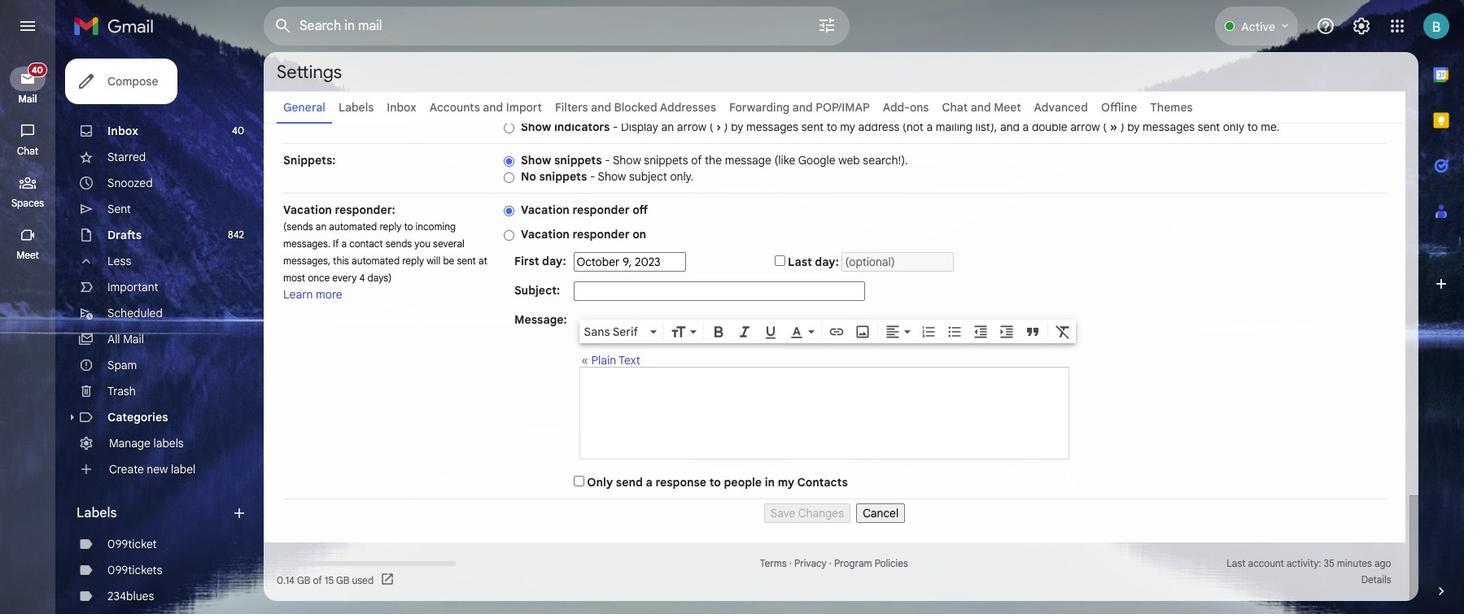 Task type: vqa. For each thing, say whether or not it's contained in the screenshot.
as to the left
no



Task type: describe. For each thing, give the bounding box(es) containing it.
list),
[[976, 120, 997, 134]]

only
[[587, 475, 613, 490]]

filters
[[555, 100, 588, 115]]

first
[[514, 254, 539, 269]]

terms link
[[760, 558, 787, 570]]

search!).
[[863, 153, 908, 168]]

labels for the labels heading
[[77, 505, 117, 522]]

themes
[[1150, 100, 1193, 115]]

1 horizontal spatial an
[[661, 120, 674, 134]]

insert image image
[[854, 324, 871, 340]]

formatting options toolbar
[[579, 320, 1076, 343]]

0 vertical spatial inbox
[[387, 100, 416, 115]]

policies
[[875, 558, 908, 570]]

show indicators - display an arrow ( › ) by messages sent to my address (not a mailing list), and a double arrow ( » ) by messages sent only to me.
[[521, 120, 1280, 134]]

snippets for show snippets of the message (like google web search!).
[[554, 153, 602, 168]]

spaces
[[11, 197, 44, 209]]

1 arrow from the left
[[677, 120, 707, 134]]

and right list),
[[1000, 120, 1020, 134]]

trash link
[[107, 384, 136, 399]]

display
[[621, 120, 658, 134]]

learn more link
[[283, 287, 342, 302]]

Subject text field
[[573, 282, 865, 301]]

and for chat
[[971, 100, 991, 115]]

Search in mail text field
[[300, 18, 772, 34]]

234blues
[[107, 589, 154, 604]]

0 vertical spatial of
[[691, 153, 702, 168]]

off
[[633, 203, 648, 217]]

labels
[[153, 436, 184, 451]]

2 messages from the left
[[1143, 120, 1195, 134]]

last for last account activity: 35 minutes ago details
[[1227, 558, 1246, 570]]

all mail link
[[107, 332, 144, 347]]

incoming
[[416, 221, 456, 233]]

mail heading
[[0, 93, 55, 106]]

days)
[[367, 272, 392, 284]]

0 vertical spatial my
[[840, 120, 855, 134]]

message
[[725, 153, 771, 168]]

to left the 'me.' on the right of page
[[1247, 120, 1258, 134]]

manage labels
[[109, 436, 184, 451]]

1 ) from the left
[[724, 120, 728, 134]]

web
[[838, 153, 860, 168]]

navigation containing mail
[[0, 52, 57, 614]]

categories
[[107, 410, 168, 425]]

Last day: text field
[[842, 252, 954, 272]]

indent less ‪(⌘[)‬ image
[[972, 324, 989, 340]]

snippets up only.
[[644, 153, 688, 168]]

footer containing terms
[[264, 556, 1406, 588]]

minutes
[[1337, 558, 1372, 570]]

save changes button
[[764, 504, 851, 523]]

labels heading
[[77, 505, 231, 522]]

2 horizontal spatial sent
[[1198, 120, 1220, 134]]

spam link
[[107, 358, 137, 373]]

vacation responder on
[[521, 227, 646, 242]]

accounts and import
[[429, 100, 542, 115]]

message:
[[514, 313, 567, 327]]

less
[[107, 254, 131, 269]]

1 ( from the left
[[709, 120, 714, 134]]

and for accounts
[[483, 100, 503, 115]]

create new label link
[[109, 462, 196, 477]]

starred link
[[107, 150, 146, 164]]

scheduled link
[[107, 306, 163, 321]]

15
[[325, 574, 334, 586]]

program policies link
[[834, 558, 908, 570]]

create
[[109, 462, 144, 477]]

add-ons link
[[883, 100, 929, 115]]

2 gb from the left
[[336, 574, 349, 586]]

1 by from the left
[[731, 120, 743, 134]]

accounts and import link
[[429, 100, 542, 115]]

chat and meet link
[[942, 100, 1021, 115]]

important
[[107, 280, 158, 295]]

double
[[1032, 120, 1068, 134]]

navigation containing save changes
[[283, 500, 1386, 523]]

Vacation responder on radio
[[504, 229, 514, 242]]

day: for last day:
[[815, 255, 839, 269]]

once
[[308, 272, 330, 284]]

No snippets radio
[[504, 172, 514, 184]]

accounts
[[429, 100, 480, 115]]

Show indicators radio
[[504, 122, 514, 134]]

search in mail image
[[269, 11, 298, 41]]

settings image
[[1352, 16, 1371, 36]]

2 by from the left
[[1127, 120, 1140, 134]]

the
[[705, 153, 722, 168]]

responder for on
[[573, 227, 630, 242]]

sends
[[386, 238, 412, 250]]

this
[[333, 255, 349, 267]]

cancel
[[863, 506, 899, 521]]

mail inside "mail" heading
[[18, 93, 37, 105]]

new
[[147, 462, 168, 477]]

labels link
[[338, 100, 374, 115]]

to inside vacation responder: (sends an automated reply to incoming messages. if a contact sends you several messages, this automated reply will be sent at most once every 4 days) learn more
[[404, 221, 413, 233]]

general
[[283, 100, 325, 115]]

only send a response to people in my contacts
[[587, 475, 848, 490]]

filters and blocked addresses
[[555, 100, 716, 115]]

quote ‪(⌘⇧9)‬ image
[[1024, 324, 1041, 340]]

categories link
[[107, 410, 168, 425]]

privacy link
[[794, 558, 827, 570]]

»
[[1110, 120, 1118, 134]]

099tickets link
[[107, 563, 162, 578]]

drafts
[[107, 228, 142, 243]]

1 horizontal spatial mail
[[123, 332, 144, 347]]

ons
[[910, 100, 929, 115]]

scheduled
[[107, 306, 163, 321]]

a right send
[[646, 475, 653, 490]]

show up no
[[521, 153, 551, 168]]

cancel button
[[856, 504, 905, 523]]

used
[[352, 574, 374, 586]]

no
[[521, 169, 536, 184]]

bulleted list ‪(⌘⇧8)‬ image
[[946, 324, 963, 340]]

4
[[359, 272, 365, 284]]

several
[[433, 238, 465, 250]]

offline
[[1101, 100, 1137, 115]]

to left people
[[709, 475, 721, 490]]

compose button
[[65, 59, 178, 104]]

vacation for vacation responder on
[[521, 227, 570, 242]]

google
[[798, 153, 836, 168]]

follow link to manage storage image
[[380, 572, 396, 588]]

0.14
[[277, 574, 295, 586]]

account
[[1248, 558, 1284, 570]]

Last day: checkbox
[[774, 256, 785, 266]]

indent more ‪(⌘])‬ image
[[998, 324, 1015, 340]]

addresses
[[660, 100, 716, 115]]

messages,
[[283, 255, 330, 267]]

0 vertical spatial reply
[[380, 221, 402, 233]]

and for filters
[[591, 100, 611, 115]]

snoozed
[[107, 176, 153, 190]]

learn
[[283, 287, 313, 302]]

sans serif
[[584, 325, 638, 339]]

meet inside heading
[[16, 249, 39, 261]]

manage
[[109, 436, 151, 451]]



Task type: locate. For each thing, give the bounding box(es) containing it.
an right display
[[661, 120, 674, 134]]

Search in mail search field
[[264, 7, 850, 46]]

labels right general link
[[338, 100, 374, 115]]

0 vertical spatial responder
[[573, 203, 630, 217]]

0 horizontal spatial by
[[731, 120, 743, 134]]

last inside last account activity: 35 minutes ago details
[[1227, 558, 1246, 570]]

italic ‪(⌘i)‬ image
[[736, 324, 753, 340]]

1 · from the left
[[789, 558, 792, 570]]

1 horizontal spatial labels
[[338, 100, 374, 115]]

0 horizontal spatial inbox
[[107, 124, 138, 138]]

0 horizontal spatial navigation
[[0, 52, 57, 614]]

vacation right vacation responder off radio at the left top
[[521, 203, 570, 217]]

chat
[[942, 100, 968, 115], [17, 145, 38, 157]]

automated up days) at the top left of the page
[[352, 255, 400, 267]]

compose
[[107, 74, 158, 89]]

forwarding
[[729, 100, 790, 115]]

sans
[[584, 325, 610, 339]]

last right last day: "option" at right top
[[788, 255, 812, 269]]

and left import
[[483, 100, 503, 115]]

0 vertical spatial inbox link
[[387, 100, 416, 115]]

last for last day:
[[788, 255, 812, 269]]

responder up vacation responder on
[[573, 203, 630, 217]]

099ticket link
[[107, 537, 157, 552]]

show left subject
[[598, 169, 626, 184]]

1 horizontal spatial meet
[[994, 100, 1021, 115]]

last left 'account'
[[1227, 558, 1246, 570]]

« plain text
[[582, 353, 640, 368]]

subject:
[[514, 283, 560, 298]]

to down pop/imap
[[827, 120, 837, 134]]

forwarding and pop/imap
[[729, 100, 870, 115]]

responder for off
[[573, 203, 630, 217]]

people
[[724, 475, 762, 490]]

0 horizontal spatial chat
[[17, 145, 38, 157]]

2 horizontal spatial -
[[613, 120, 618, 134]]

save
[[771, 506, 796, 521]]

099tickets
[[107, 563, 162, 578]]

numbered list ‪(⌘⇧7)‬ image
[[920, 324, 936, 340]]

you
[[414, 238, 431, 250]]

most
[[283, 272, 305, 284]]

by
[[731, 120, 743, 134], [1127, 120, 1140, 134]]

my right in
[[778, 475, 795, 490]]

only
[[1223, 120, 1245, 134]]

a right if
[[341, 238, 347, 250]]

chat down "mail" heading
[[17, 145, 38, 157]]

1 horizontal spatial gb
[[336, 574, 349, 586]]

day: right first
[[542, 254, 566, 269]]

add-ons
[[883, 100, 929, 115]]

1 vertical spatial of
[[313, 574, 322, 586]]

snippets right no
[[539, 169, 587, 184]]

0 vertical spatial chat
[[942, 100, 968, 115]]

meet down "spaces" heading
[[16, 249, 39, 261]]

- for display an arrow (
[[613, 120, 618, 134]]

1 horizontal spatial (
[[1103, 120, 1107, 134]]

tab list
[[1419, 52, 1464, 556]]

arrow left »
[[1070, 120, 1100, 134]]

inbox link up "starred"
[[107, 124, 138, 138]]

forwarding and pop/imap link
[[729, 100, 870, 115]]

last day:
[[788, 255, 839, 269]]

chat up mailing
[[942, 100, 968, 115]]

and for forwarding
[[793, 100, 813, 115]]

- for show subject only.
[[590, 169, 595, 184]]

2 responder from the top
[[573, 227, 630, 242]]

footer
[[264, 556, 1406, 588]]

1 vertical spatial automated
[[352, 255, 400, 267]]

0 vertical spatial meet
[[994, 100, 1021, 115]]

snippets for show subject only.
[[539, 169, 587, 184]]

details link
[[1361, 574, 1391, 586]]

advanced
[[1034, 100, 1088, 115]]

(like
[[774, 153, 796, 168]]

- left display
[[613, 120, 618, 134]]

0 horizontal spatial (
[[709, 120, 714, 134]]

0 vertical spatial -
[[613, 120, 618, 134]]

(
[[709, 120, 714, 134], [1103, 120, 1107, 134]]

contacts
[[797, 475, 848, 490]]

drafts link
[[107, 228, 142, 243]]

1 vertical spatial last
[[1227, 558, 1246, 570]]

0 vertical spatial last
[[788, 255, 812, 269]]

1 horizontal spatial day:
[[815, 255, 839, 269]]

1 horizontal spatial messages
[[1143, 120, 1195, 134]]

234blues link
[[107, 589, 154, 604]]

labels up 099ticket link
[[77, 505, 117, 522]]

(sends
[[283, 221, 313, 233]]

1 responder from the top
[[573, 203, 630, 217]]

0 horizontal spatial reply
[[380, 221, 402, 233]]

automated down responder:
[[329, 221, 377, 233]]

0 vertical spatial an
[[661, 120, 674, 134]]

filters and blocked addresses link
[[555, 100, 716, 115]]

an inside vacation responder: (sends an automated reply to incoming messages. if a contact sends you several messages, this automated reply will be sent at most once every 4 days) learn more
[[316, 221, 327, 233]]

40 link
[[10, 63, 47, 91]]

chat and meet
[[942, 100, 1021, 115]]

save changes
[[771, 506, 844, 521]]

day: right last day: "option" at right top
[[815, 255, 839, 269]]

sent down forwarding and pop/imap link
[[801, 120, 824, 134]]

- for show snippets of the message (like google web search!).
[[605, 153, 610, 168]]

meet up list),
[[994, 100, 1021, 115]]

1 horizontal spatial arrow
[[1070, 120, 1100, 134]]

sent left at
[[457, 255, 476, 267]]

0 horizontal spatial an
[[316, 221, 327, 233]]

0 horizontal spatial gb
[[297, 574, 310, 586]]

meet heading
[[0, 249, 55, 262]]

less button
[[65, 248, 254, 274]]

vacation for vacation responder: (sends an automated reply to incoming messages. if a contact sends you several messages, this automated reply will be sent at most once every 4 days) learn more
[[283, 203, 332, 217]]

my down pop/imap
[[840, 120, 855, 134]]

Only send a response to people in my Contacts checkbox
[[573, 476, 584, 487]]

send
[[616, 475, 643, 490]]

1 vertical spatial 40
[[232, 125, 244, 137]]

no snippets - show subject only.
[[521, 169, 694, 184]]

by right ›
[[731, 120, 743, 134]]

reply down the "you"
[[402, 255, 424, 267]]

0 horizontal spatial ·
[[789, 558, 792, 570]]

responder down vacation responder off
[[573, 227, 630, 242]]

spaces heading
[[0, 197, 55, 210]]

· right terms link
[[789, 558, 792, 570]]

my
[[840, 120, 855, 134], [778, 475, 795, 490]]

0 horizontal spatial my
[[778, 475, 795, 490]]

serif
[[613, 325, 638, 339]]

1 horizontal spatial ·
[[829, 558, 832, 570]]

1 horizontal spatial navigation
[[283, 500, 1386, 523]]

inbox up "starred"
[[107, 124, 138, 138]]

and left pop/imap
[[793, 100, 813, 115]]

0 horizontal spatial -
[[590, 169, 595, 184]]

0 vertical spatial 40
[[31, 64, 43, 76]]

vacation for vacation responder off
[[521, 203, 570, 217]]

of left 15
[[313, 574, 322, 586]]

gmail image
[[73, 10, 162, 42]]

) right ›
[[724, 120, 728, 134]]

1 messages from the left
[[746, 120, 799, 134]]

0 horizontal spatial day:
[[542, 254, 566, 269]]

navigation
[[0, 52, 57, 614], [283, 500, 1386, 523]]

1 vertical spatial reply
[[402, 255, 424, 267]]

an up messages.
[[316, 221, 327, 233]]

a right (not
[[927, 120, 933, 134]]

subject
[[629, 169, 667, 184]]

0 horizontal spatial messages
[[746, 120, 799, 134]]

1 horizontal spatial my
[[840, 120, 855, 134]]

day: for first day:
[[542, 254, 566, 269]]

) right »
[[1120, 120, 1124, 134]]

snippets up no snippets - show subject only. at the left top of the page
[[554, 153, 602, 168]]

( left ›
[[709, 120, 714, 134]]

099ticket
[[107, 537, 157, 552]]

0 vertical spatial mail
[[18, 93, 37, 105]]

to
[[827, 120, 837, 134], [1247, 120, 1258, 134], [404, 221, 413, 233], [709, 475, 721, 490]]

support image
[[1316, 16, 1336, 36]]

in
[[765, 475, 775, 490]]

day:
[[542, 254, 566, 269], [815, 255, 839, 269]]

1 horizontal spatial inbox
[[387, 100, 416, 115]]

general link
[[283, 100, 325, 115]]

1 horizontal spatial chat
[[942, 100, 968, 115]]

import
[[506, 100, 542, 115]]

0 horizontal spatial arrow
[[677, 120, 707, 134]]

vacation up (sends
[[283, 203, 332, 217]]

a inside vacation responder: (sends an automated reply to incoming messages. if a contact sends you several messages, this automated reply will be sent at most once every 4 days) learn more
[[341, 238, 347, 250]]

vacation up the first day:
[[521, 227, 570, 242]]

messages down forwarding
[[746, 120, 799, 134]]

messages down themes link
[[1143, 120, 1195, 134]]

trash
[[107, 384, 136, 399]]

1 gb from the left
[[297, 574, 310, 586]]

1 horizontal spatial reply
[[402, 255, 424, 267]]

remove formatting ‪(⌘\)‬ image
[[1055, 324, 1071, 340]]

Show snippets radio
[[504, 155, 514, 168]]

activity:
[[1287, 558, 1321, 570]]

of left the
[[691, 153, 702, 168]]

of
[[691, 153, 702, 168], [313, 574, 322, 586]]

1 vertical spatial -
[[605, 153, 610, 168]]

1 vertical spatial labels
[[77, 505, 117, 522]]

vacation
[[283, 203, 332, 217], [521, 203, 570, 217], [521, 227, 570, 242]]

advanced link
[[1034, 100, 1088, 115]]

response
[[656, 475, 707, 490]]

show down import
[[521, 120, 551, 134]]

1 horizontal spatial last
[[1227, 558, 1246, 570]]

- up vacation responder off
[[590, 169, 595, 184]]

mailing
[[936, 120, 973, 134]]

mail down 40 link
[[18, 93, 37, 105]]

1 vertical spatial mail
[[123, 332, 144, 347]]

1 vertical spatial inbox
[[107, 124, 138, 138]]

me.
[[1261, 120, 1280, 134]]

1 vertical spatial an
[[316, 221, 327, 233]]

1 horizontal spatial sent
[[801, 120, 824, 134]]

0.14 gb of 15 gb used
[[277, 574, 374, 586]]

settings
[[277, 61, 342, 83]]

sans serif option
[[581, 324, 647, 340]]

show snippets - show snippets of the message (like google web search!).
[[521, 153, 908, 168]]

0 horizontal spatial mail
[[18, 93, 37, 105]]

2 ) from the left
[[1120, 120, 1124, 134]]

underline ‪(⌘u)‬ image
[[762, 325, 779, 341]]

0 horizontal spatial sent
[[457, 255, 476, 267]]

Vacation responder off radio
[[504, 205, 514, 217]]

ago
[[1375, 558, 1391, 570]]

chat for chat
[[17, 145, 38, 157]]

reply up sends
[[380, 221, 402, 233]]

1 horizontal spatial of
[[691, 153, 702, 168]]

2 vertical spatial -
[[590, 169, 595, 184]]

0 horizontal spatial of
[[313, 574, 322, 586]]

First day: text field
[[573, 252, 686, 272]]

0 horizontal spatial )
[[724, 120, 728, 134]]

by right »
[[1127, 120, 1140, 134]]

1 vertical spatial meet
[[16, 249, 39, 261]]

gb right 15
[[336, 574, 349, 586]]

0 horizontal spatial last
[[788, 255, 812, 269]]

program
[[834, 558, 872, 570]]

0 vertical spatial automated
[[329, 221, 377, 233]]

0 horizontal spatial 40
[[31, 64, 43, 76]]

1 vertical spatial my
[[778, 475, 795, 490]]

1 horizontal spatial )
[[1120, 120, 1124, 134]]

-
[[613, 120, 618, 134], [605, 153, 610, 168], [590, 169, 595, 184]]

first day:
[[514, 254, 566, 269]]

important link
[[107, 280, 158, 295]]

indicators
[[554, 120, 610, 134]]

inbox link right labels link
[[387, 100, 416, 115]]

main menu image
[[18, 16, 37, 36]]

link ‪(⌘k)‬ image
[[828, 324, 845, 340]]

labels for labels link
[[338, 100, 374, 115]]

sent inside vacation responder: (sends an automated reply to incoming messages. if a contact sends you several messages, this automated reply will be sent at most once every 4 days) learn more
[[457, 255, 476, 267]]

1 vertical spatial chat
[[17, 145, 38, 157]]

all mail
[[107, 332, 144, 347]]

a left double
[[1023, 120, 1029, 134]]

0 horizontal spatial labels
[[77, 505, 117, 522]]

pop/imap
[[816, 100, 870, 115]]

spam
[[107, 358, 137, 373]]

· right privacy link
[[829, 558, 832, 570]]

chat inside heading
[[17, 145, 38, 157]]

chat for chat and meet
[[942, 100, 968, 115]]

last
[[788, 255, 812, 269], [1227, 558, 1246, 570]]

inbox link
[[387, 100, 416, 115], [107, 124, 138, 138]]

chat heading
[[0, 145, 55, 158]]

an
[[661, 120, 674, 134], [316, 221, 327, 233]]

themes link
[[1150, 100, 1193, 115]]

0 vertical spatial labels
[[338, 100, 374, 115]]

blocked
[[614, 100, 657, 115]]

1 horizontal spatial -
[[605, 153, 610, 168]]

arrow down addresses
[[677, 120, 707, 134]]

2 ( from the left
[[1103, 120, 1107, 134]]

2 · from the left
[[829, 558, 832, 570]]

1 horizontal spatial by
[[1127, 120, 1140, 134]]

1 vertical spatial inbox link
[[107, 124, 138, 138]]

vacation responder off
[[521, 203, 648, 217]]

( left »
[[1103, 120, 1107, 134]]

add-
[[883, 100, 910, 115]]

bold ‪(⌘b)‬ image
[[710, 324, 727, 340]]

to up sends
[[404, 221, 413, 233]]

inbox right labels link
[[387, 100, 416, 115]]

1 horizontal spatial inbox link
[[387, 100, 416, 115]]

vacation inside vacation responder: (sends an automated reply to incoming messages. if a contact sends you several messages, this automated reply will be sent at most once every 4 days) learn more
[[283, 203, 332, 217]]

and up list),
[[971, 100, 991, 115]]

only.
[[670, 169, 694, 184]]

advanced search options image
[[811, 9, 843, 42]]

of inside footer
[[313, 574, 322, 586]]

and up the indicators
[[591, 100, 611, 115]]

1 vertical spatial responder
[[573, 227, 630, 242]]

1 horizontal spatial 40
[[232, 125, 244, 137]]

terms
[[760, 558, 787, 570]]

sent
[[107, 202, 131, 216]]

0 horizontal spatial meet
[[16, 249, 39, 261]]

2 arrow from the left
[[1070, 120, 1100, 134]]

show up no snippets - show subject only. at the left top of the page
[[613, 153, 641, 168]]

- up no snippets - show subject only. at the left top of the page
[[605, 153, 610, 168]]

show
[[521, 120, 551, 134], [521, 153, 551, 168], [613, 153, 641, 168], [598, 169, 626, 184]]

0 horizontal spatial inbox link
[[107, 124, 138, 138]]

a
[[927, 120, 933, 134], [1023, 120, 1029, 134], [341, 238, 347, 250], [646, 475, 653, 490]]

gb right 0.14 on the bottom of page
[[297, 574, 310, 586]]

sent left only at the right top of the page
[[1198, 120, 1220, 134]]

mail right all
[[123, 332, 144, 347]]



